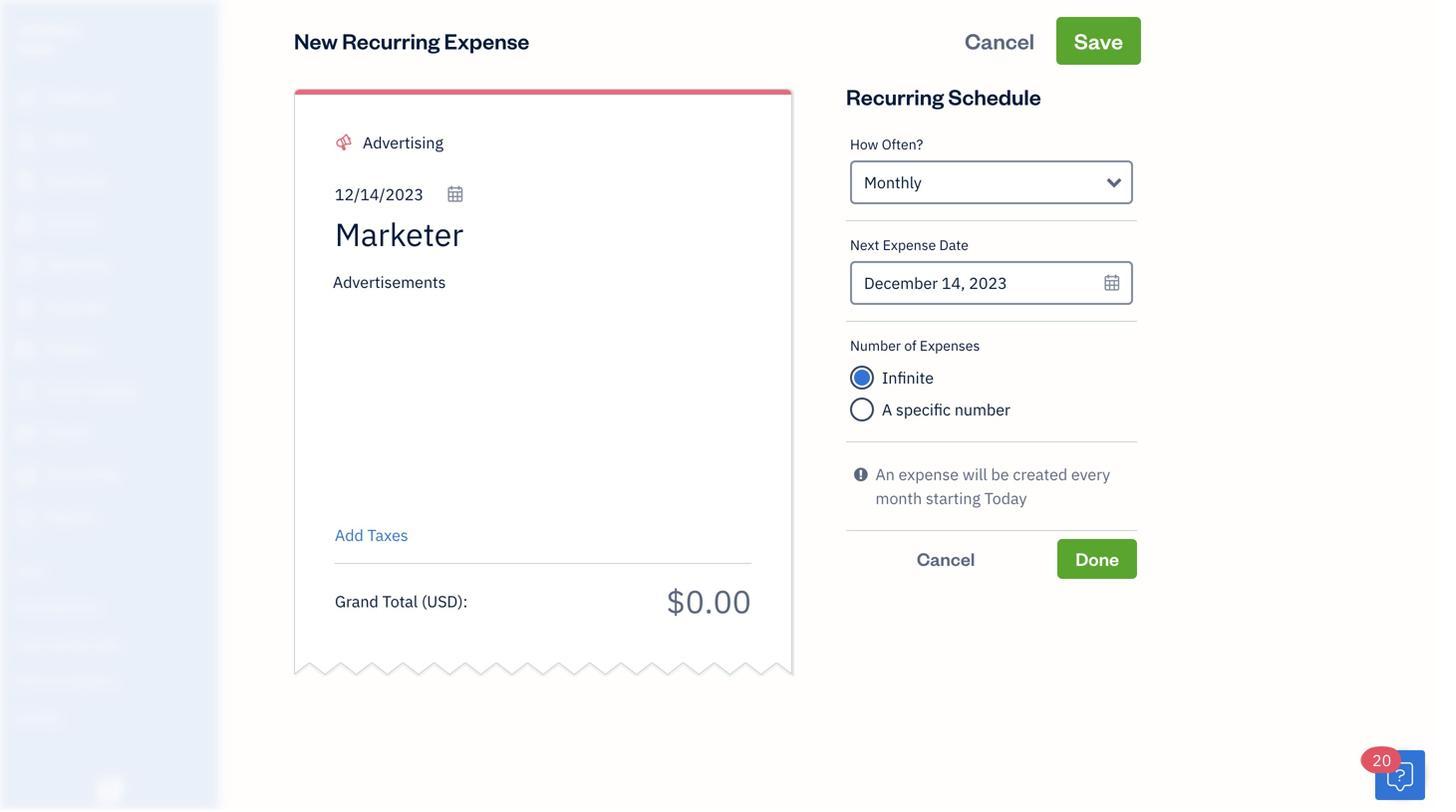 Task type: locate. For each thing, give the bounding box(es) containing it.
usd
[[427, 591, 458, 612]]

settings
[[15, 709, 61, 726]]

save
[[1075, 26, 1124, 55]]

0 vertical spatial recurring
[[342, 26, 440, 55]]

company
[[16, 18, 78, 37]]

settings link
[[5, 701, 213, 736]]

cancel button up schedule at the top
[[947, 17, 1053, 65]]

Amount (USD) text field
[[666, 581, 752, 623]]

recurring up "often?"
[[847, 82, 944, 111]]

expense
[[899, 464, 959, 485]]

20 button
[[1363, 748, 1426, 801]]

20
[[1373, 750, 1392, 771]]

chart image
[[13, 466, 37, 486]]

an expense will be created every month starting today
[[876, 464, 1111, 509]]

grand total ( usd ):
[[335, 591, 468, 612]]

number of expenses
[[851, 337, 980, 355]]

done button
[[1058, 539, 1138, 579]]

add taxes
[[335, 525, 408, 546]]

recurring
[[342, 26, 440, 55], [847, 82, 944, 111]]

date
[[940, 236, 969, 254]]

infinite
[[882, 367, 934, 388]]

estimate image
[[13, 173, 37, 192]]

items and services link
[[5, 627, 213, 662]]

cancel
[[965, 26, 1035, 55], [917, 547, 975, 571]]

timer image
[[13, 382, 37, 402]]

freshbooks image
[[94, 779, 126, 803]]

team members
[[15, 599, 102, 615]]

0 horizontal spatial recurring
[[342, 26, 440, 55]]

(
[[422, 591, 427, 612]]

owner
[[16, 39, 56, 56]]

option group
[[847, 322, 1138, 443]]

cancel button down starting
[[847, 539, 1046, 579]]

1 vertical spatial cancel
[[917, 547, 975, 571]]

how often?
[[851, 135, 924, 154]]

add
[[335, 525, 364, 546]]

0 vertical spatial cancel button
[[947, 17, 1053, 65]]

1 horizontal spatial recurring
[[847, 82, 944, 111]]

grand
[[335, 591, 379, 612]]

bank connections link
[[5, 664, 213, 699]]

invoice image
[[13, 214, 37, 234]]

expense
[[444, 26, 530, 55], [883, 236, 937, 254]]

connections
[[46, 673, 117, 689]]

a
[[882, 399, 893, 420]]

1 vertical spatial expense
[[883, 236, 937, 254]]

next expense date element
[[847, 221, 1138, 322]]

resource center badge image
[[1376, 751, 1426, 801]]

Next Issue Date text field
[[851, 261, 1134, 305]]

cancel up schedule at the top
[[965, 26, 1035, 55]]

number
[[851, 337, 901, 355]]

be
[[992, 464, 1010, 485]]

cancel down starting
[[917, 547, 975, 571]]

number
[[955, 399, 1011, 420]]

and
[[48, 636, 69, 652]]

1 horizontal spatial expense
[[883, 236, 937, 254]]

save button
[[1057, 17, 1142, 65]]

items
[[15, 636, 46, 652]]

recurring right new
[[342, 26, 440, 55]]

month
[[876, 488, 923, 509]]

expenses
[[920, 337, 980, 355]]

cancel button
[[947, 17, 1053, 65], [847, 539, 1046, 579]]

an
[[876, 464, 895, 485]]

total
[[383, 591, 418, 612]]

exclamationcircle image
[[855, 463, 868, 487]]

0 vertical spatial cancel
[[965, 26, 1035, 55]]

0 horizontal spatial expense
[[444, 26, 530, 55]]



Task type: vqa. For each thing, say whether or not it's contained in the screenshot.
bottom Amount
no



Task type: describe. For each thing, give the bounding box(es) containing it.
1 vertical spatial recurring
[[847, 82, 944, 111]]

add taxes button
[[335, 523, 408, 547]]

monthly
[[865, 172, 922, 193]]

0 vertical spatial expense
[[444, 26, 530, 55]]

apps link
[[5, 553, 213, 588]]

starting
[[926, 488, 981, 509]]

often?
[[882, 135, 924, 154]]

new
[[294, 26, 338, 55]]

Category text field
[[363, 131, 533, 155]]

how
[[851, 135, 879, 154]]

done
[[1076, 547, 1120, 571]]

items and services
[[15, 636, 120, 652]]

report image
[[13, 508, 37, 527]]

Use the arrow keys to pick a date field
[[335, 184, 465, 205]]

payment image
[[13, 256, 37, 276]]

specific
[[896, 399, 951, 420]]

taxes
[[368, 525, 408, 546]]

members
[[49, 599, 102, 615]]

1 vertical spatial cancel button
[[847, 539, 1046, 579]]

company owner
[[16, 18, 78, 56]]

next
[[851, 236, 880, 254]]

will
[[963, 464, 988, 485]]

next expense date
[[851, 236, 969, 254]]

option group containing infinite
[[847, 322, 1138, 443]]

today
[[985, 488, 1028, 509]]

Recurring Template Frequency field
[[851, 161, 1134, 204]]

bank
[[15, 673, 44, 689]]

Description text field
[[325, 270, 742, 510]]

every
[[1072, 464, 1111, 485]]

project image
[[13, 340, 37, 360]]

a specific number
[[882, 399, 1011, 420]]

services
[[72, 636, 120, 652]]

new recurring expense
[[294, 26, 530, 55]]

expense image
[[13, 298, 37, 318]]

dashboard image
[[13, 89, 37, 109]]

):
[[458, 591, 468, 612]]

client image
[[13, 131, 37, 151]]

recurring schedule
[[847, 82, 1042, 111]]

main element
[[0, 0, 269, 811]]

how often? element
[[847, 121, 1138, 221]]

schedule
[[949, 82, 1042, 111]]

of
[[905, 337, 917, 355]]

team members link
[[5, 590, 213, 625]]

bank connections
[[15, 673, 117, 689]]

apps
[[15, 562, 45, 578]]

created
[[1013, 464, 1068, 485]]

Merchant text field
[[335, 214, 608, 254]]

money image
[[13, 424, 37, 444]]

team
[[15, 599, 46, 615]]



